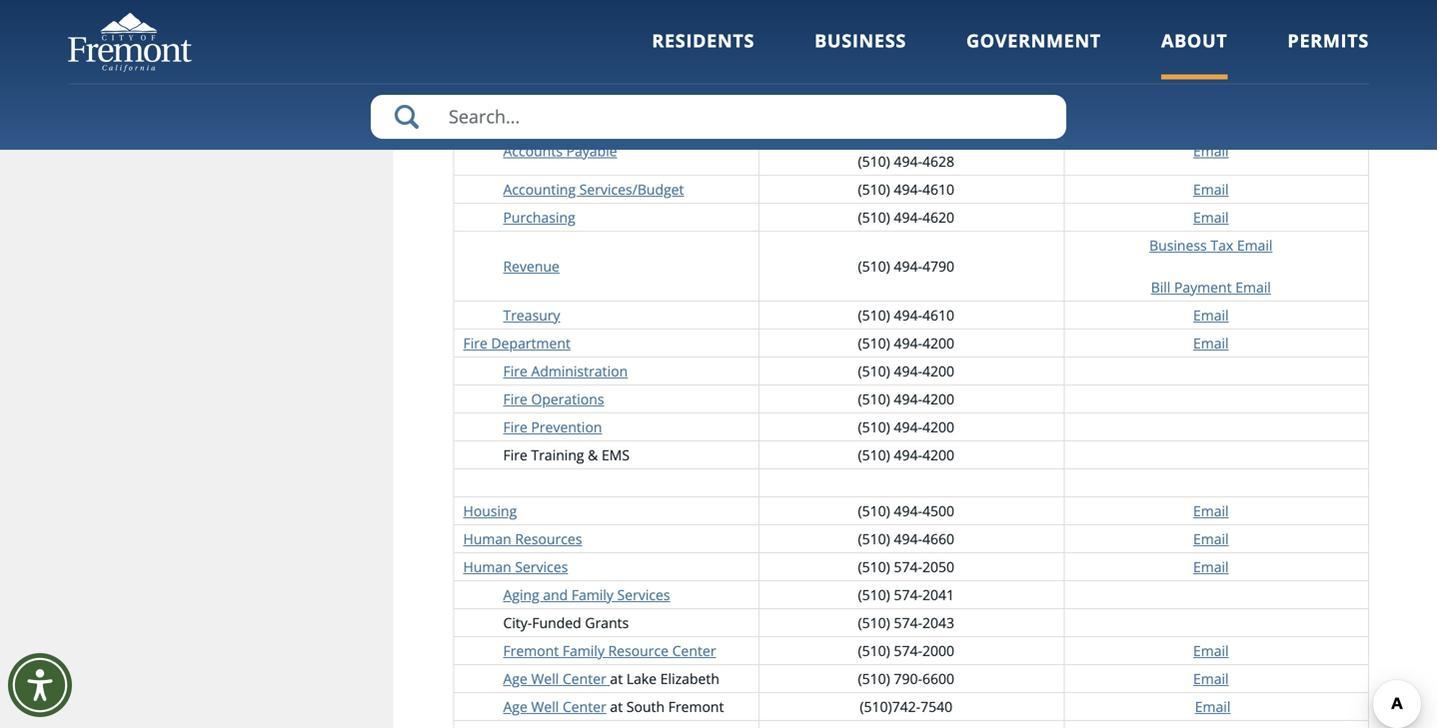 Task type: describe. For each thing, give the bounding box(es) containing it.
0 vertical spatial center
[[673, 642, 716, 661]]

574- for 2041
[[894, 586, 923, 605]]

lake
[[627, 670, 657, 689]]

payable
[[567, 141, 618, 160]]

4 494- from the top
[[894, 152, 923, 171]]

(510) 494-4620
[[858, 208, 955, 227]]

(510) for human services
[[858, 558, 891, 577]]

4020
[[923, 19, 955, 38]]

human services
[[463, 558, 568, 577]]

environmental services
[[463, 75, 615, 94]]

(510) 574-2050
[[858, 558, 955, 577]]

tax
[[1211, 236, 1234, 255]]

(510) for fire department
[[858, 334, 891, 353]]

city-funded grants
[[503, 614, 629, 633]]

email link for fremont family resource center
[[1194, 642, 1229, 661]]

494- for human resources
[[894, 530, 923, 549]]

email for purchasing
[[1194, 208, 1229, 227]]

(510) for aging and family services
[[858, 586, 891, 605]]

2041
[[923, 586, 955, 605]]

bill
[[1152, 278, 1171, 297]]

(510) for environmental services
[[858, 75, 891, 94]]

fire administration link
[[503, 362, 628, 381]]

housing link
[[463, 502, 517, 521]]

3 494- from the top
[[894, 131, 923, 150]]

(510) for fire prevention
[[858, 418, 891, 437]]

5 4200 from the top
[[923, 446, 955, 465]]

2043
[[923, 614, 955, 633]]

fire training & ems
[[503, 446, 630, 465]]

treasury
[[503, 306, 561, 325]]

4610 for accounting services/budget
[[923, 180, 955, 199]]

4 (510) from the top
[[858, 131, 891, 150]]

human resources
[[463, 530, 582, 549]]

email link for treasury
[[1194, 306, 1229, 325]]

1 vertical spatial family
[[563, 642, 605, 661]]

revenue link
[[503, 257, 560, 276]]

center for at lake elizabeth
[[563, 670, 607, 689]]

284-
[[894, 19, 923, 38]]

department for fire department
[[491, 334, 571, 353]]

(510) 574-2041
[[858, 586, 955, 605]]

resource
[[609, 642, 669, 661]]

(510) 284-4020
[[858, 19, 955, 38]]

email link for engineering
[[1194, 47, 1229, 66]]

email for accounting services/budget
[[1194, 180, 1229, 199]]

fire administration
[[503, 362, 628, 381]]

email link for accounting services/budget
[[1194, 180, 1229, 199]]

bill payment email
[[1152, 278, 1272, 297]]

fremont family resource center
[[503, 642, 716, 661]]

fire operations link
[[503, 390, 604, 409]]

email for fire department
[[1194, 334, 1229, 353]]

(510) 494-4660
[[858, 530, 955, 549]]

about
[[1162, 28, 1228, 53]]

fire for fire training & ems
[[503, 446, 528, 465]]

age for age well center at south fremont
[[503, 698, 528, 717]]

services for human services
[[515, 558, 568, 577]]

age well center at south fremont
[[503, 698, 724, 717]]

residents
[[652, 28, 755, 53]]

fire prevention
[[503, 418, 602, 437]]

494- for fire administration
[[894, 362, 923, 381]]

fire for fire operations
[[503, 390, 528, 409]]

email for engineering
[[1194, 47, 1229, 66]]

accounts payable link
[[503, 141, 618, 160]]

4700
[[923, 47, 955, 66]]

2 vertical spatial services
[[618, 586, 671, 605]]

fire for fire administration
[[503, 362, 528, 381]]

Search text field
[[371, 95, 1067, 139]]

4200 for administration
[[923, 362, 955, 381]]

4628
[[923, 152, 955, 171]]

administration
[[531, 362, 628, 381]]

development
[[530, 19, 618, 38]]

age well center link for age well center at south fremont
[[503, 698, 607, 717]]

age well center at lake elizabeth
[[503, 670, 720, 689]]

at for at south fremont
[[610, 698, 623, 717]]

(510) for treasury
[[858, 306, 891, 325]]

business tax email
[[1150, 236, 1273, 255]]

ems
[[602, 446, 630, 465]]

5 (510) from the top
[[858, 152, 891, 171]]

elizabeth
[[661, 670, 720, 689]]

email link for purchasing
[[1194, 208, 1229, 227]]

(510) 494-4200 for fire administration
[[858, 362, 955, 381]]

city-
[[503, 614, 532, 633]]

grants
[[585, 614, 629, 633]]

human for human resources
[[463, 530, 512, 549]]

email link for human services
[[1194, 558, 1229, 577]]

574- for 2050
[[894, 558, 923, 577]]

494- for housing
[[894, 502, 923, 521]]

human resources link
[[463, 530, 582, 549]]

services/budget
[[580, 180, 684, 199]]

treasury link
[[503, 306, 561, 325]]

economic development link
[[463, 19, 618, 38]]

(510)742-
[[860, 698, 921, 717]]

operations
[[531, 390, 604, 409]]

housing
[[463, 502, 517, 521]]

human services link
[[463, 558, 568, 577]]

accounting services/budget link
[[503, 180, 684, 199]]

494- for treasury
[[894, 306, 923, 325]]

email for fremont family resource center
[[1194, 642, 1229, 661]]

(510) 494-4700
[[858, 47, 955, 66]]

business for business
[[815, 28, 907, 53]]

center for at south fremont
[[563, 698, 607, 717]]

4200 for prevention
[[923, 418, 955, 437]]

email for finance department
[[1194, 103, 1229, 122]]

&
[[588, 446, 598, 465]]

2000
[[923, 642, 955, 661]]

email for economic development
[[1194, 19, 1229, 38]]

funded
[[532, 614, 582, 633]]

fire department link
[[463, 334, 571, 353]]

email link for human resources
[[1194, 530, 1229, 549]]

finance department
[[463, 103, 597, 122]]

4500
[[923, 502, 955, 521]]

resources
[[515, 530, 582, 549]]

6600
[[923, 670, 955, 689]]

aging
[[503, 586, 540, 605]]

19 (510) from the top
[[858, 614, 891, 633]]

(510) for fire operations
[[858, 390, 891, 409]]

(510) 494-4200 for fire department
[[858, 334, 955, 353]]

fire department
[[463, 334, 571, 353]]

14 (510) from the top
[[858, 446, 891, 465]]

(510) 494-4627 (510) 494-4628
[[858, 131, 955, 171]]

790-
[[894, 670, 923, 689]]

(510) 494-4610 for treasury
[[858, 306, 955, 325]]

permits
[[1288, 28, 1370, 53]]



Task type: vqa. For each thing, say whether or not it's contained in the screenshot.


Task type: locate. For each thing, give the bounding box(es) containing it.
well for age well center at lake elizabeth
[[531, 670, 559, 689]]

residents link
[[652, 28, 755, 80]]

1 vertical spatial services
[[515, 558, 568, 577]]

at for at lake elizabeth
[[610, 670, 623, 689]]

1 vertical spatial at
[[610, 698, 623, 717]]

government link
[[967, 28, 1102, 80]]

16 (510) from the top
[[858, 530, 891, 549]]

4200 for department
[[923, 334, 955, 353]]

1 well from the top
[[531, 670, 559, 689]]

4660
[[923, 530, 955, 549]]

purchasing link
[[503, 208, 576, 227]]

2 age well center link from the top
[[503, 698, 607, 717]]

4610 down 4790
[[923, 306, 955, 325]]

fremont down city-
[[503, 642, 559, 661]]

1 (510) 494-4200 from the top
[[858, 334, 955, 353]]

0 vertical spatial family
[[572, 586, 614, 605]]

574- up 790-
[[894, 642, 923, 661]]

494- for revenue
[[894, 257, 923, 276]]

email for accounts payable
[[1194, 141, 1229, 160]]

17 (510) from the top
[[858, 558, 891, 577]]

6 494- from the top
[[894, 208, 923, 227]]

human up "aging"
[[463, 558, 512, 577]]

0 vertical spatial human
[[463, 530, 512, 549]]

(510) 494-4610 up (510) 494-4620
[[858, 180, 955, 199]]

6 (510) from the top
[[858, 180, 891, 199]]

(510) 494-4610
[[858, 180, 955, 199], [858, 306, 955, 325]]

age
[[503, 670, 528, 689], [503, 698, 528, 717]]

email for treasury
[[1194, 306, 1229, 325]]

2 human from the top
[[463, 558, 512, 577]]

1 vertical spatial 4610
[[923, 306, 955, 325]]

574-
[[894, 558, 923, 577], [894, 586, 923, 605], [894, 614, 923, 633], [894, 642, 923, 661]]

services down resources
[[515, 558, 568, 577]]

2 (510) from the top
[[858, 47, 891, 66]]

574- for 2043
[[894, 614, 923, 633]]

494- for fire operations
[[894, 390, 923, 409]]

9 (510) from the top
[[858, 306, 891, 325]]

fire for fire department
[[463, 334, 488, 353]]

finance
[[463, 103, 514, 122]]

3 574- from the top
[[894, 614, 923, 633]]

(510) 494-4200 for fire prevention
[[858, 418, 955, 437]]

age well center link down the funded
[[503, 670, 607, 689]]

email link for housing
[[1194, 502, 1229, 521]]

fremont down elizabeth
[[669, 698, 724, 717]]

age for age well center at lake elizabeth
[[503, 670, 528, 689]]

11 (510) from the top
[[858, 362, 891, 381]]

494- for accounting services/budget
[[894, 180, 923, 199]]

2 574- from the top
[[894, 586, 923, 605]]

(510) 494-4610 for accounting services/budget
[[858, 180, 955, 199]]

department for finance department
[[517, 103, 597, 122]]

1 vertical spatial department
[[491, 334, 571, 353]]

(510) 790-6600
[[858, 670, 955, 689]]

(510) 494-4570
[[858, 75, 955, 94]]

1 horizontal spatial business
[[1150, 236, 1208, 255]]

2 vertical spatial center
[[563, 698, 607, 717]]

accounting
[[503, 180, 576, 199]]

0 vertical spatial at
[[610, 670, 623, 689]]

accounting services/budget
[[503, 180, 684, 199]]

at left "lake"
[[610, 670, 623, 689]]

5 494- from the top
[[894, 180, 923, 199]]

0 vertical spatial (510) 494-4610
[[858, 180, 955, 199]]

(510)
[[858, 19, 891, 38], [858, 47, 891, 66], [858, 75, 891, 94], [858, 131, 891, 150], [858, 152, 891, 171], [858, 180, 891, 199], [858, 208, 891, 227], [858, 257, 891, 276], [858, 306, 891, 325], [858, 334, 891, 353], [858, 362, 891, 381], [858, 390, 891, 409], [858, 418, 891, 437], [858, 446, 891, 465], [858, 502, 891, 521], [858, 530, 891, 549], [858, 558, 891, 577], [858, 586, 891, 605], [858, 614, 891, 633], [858, 642, 891, 661], [858, 670, 891, 689]]

4610 for treasury
[[923, 306, 955, 325]]

18 (510) from the top
[[858, 586, 891, 605]]

2 well from the top
[[531, 698, 559, 717]]

15 (510) from the top
[[858, 502, 891, 521]]

email for human resources
[[1194, 530, 1229, 549]]

574- for 2000
[[894, 642, 923, 661]]

8 (510) from the top
[[858, 257, 891, 276]]

1 age from the top
[[503, 670, 528, 689]]

purchasing
[[503, 208, 576, 227]]

at
[[610, 670, 623, 689], [610, 698, 623, 717]]

business link
[[815, 28, 907, 80]]

5 (510) 494-4200 from the top
[[858, 446, 955, 465]]

(510) 494-4790
[[858, 257, 955, 276]]

(510) for housing
[[858, 502, 891, 521]]

0 horizontal spatial fremont
[[503, 642, 559, 661]]

engineering link
[[463, 47, 541, 66]]

(510) for purchasing
[[858, 208, 891, 227]]

494- for purchasing
[[894, 208, 923, 227]]

(510) 494-4500
[[858, 502, 955, 521]]

fire
[[463, 334, 488, 353], [503, 362, 528, 381], [503, 390, 528, 409], [503, 418, 528, 437], [503, 446, 528, 465]]

business up the (510) 494-4570
[[815, 28, 907, 53]]

well down age well center at lake elizabeth
[[531, 698, 559, 717]]

2 4200 from the top
[[923, 362, 955, 381]]

(510) 574-2043
[[858, 614, 955, 633]]

11 494- from the top
[[894, 390, 923, 409]]

center down age well center at lake elizabeth
[[563, 698, 607, 717]]

1 vertical spatial age
[[503, 698, 528, 717]]

(510) 494-4610 down (510) 494-4790
[[858, 306, 955, 325]]

0 vertical spatial 4610
[[923, 180, 955, 199]]

economic
[[463, 19, 527, 38]]

1 574- from the top
[[894, 558, 923, 577]]

12 (510) from the top
[[858, 390, 891, 409]]

7540
[[921, 698, 953, 717]]

2 4610 from the top
[[923, 306, 955, 325]]

15 494- from the top
[[894, 530, 923, 549]]

12 494- from the top
[[894, 418, 923, 437]]

human for human services
[[463, 558, 512, 577]]

fire for fire prevention
[[503, 418, 528, 437]]

email link for environmental services
[[1194, 75, 1229, 94]]

services up "grants"
[[618, 586, 671, 605]]

fremont
[[503, 642, 559, 661], [669, 698, 724, 717]]

(510) 574-2000
[[858, 642, 955, 661]]

3 (510) 494-4200 from the top
[[858, 390, 955, 409]]

4570
[[923, 75, 955, 94]]

(510) for fremont family resource center
[[858, 642, 891, 661]]

574- down (510) 494-4660
[[894, 558, 923, 577]]

accounts payable
[[503, 141, 618, 160]]

1 (510) from the top
[[858, 19, 891, 38]]

10 (510) from the top
[[858, 334, 891, 353]]

1 4200 from the top
[[923, 334, 955, 353]]

permits link
[[1288, 28, 1370, 80]]

email for human services
[[1194, 558, 1229, 577]]

(510) for fire administration
[[858, 362, 891, 381]]

13 494- from the top
[[894, 446, 923, 465]]

7 (510) from the top
[[858, 208, 891, 227]]

10 494- from the top
[[894, 362, 923, 381]]

email for housing
[[1194, 502, 1229, 521]]

(510) 494-4200 for fire operations
[[858, 390, 955, 409]]

0 vertical spatial services
[[562, 75, 615, 94]]

0 vertical spatial age
[[503, 670, 528, 689]]

email
[[1194, 19, 1229, 38], [1194, 47, 1229, 66], [1194, 75, 1229, 94], [1194, 103, 1229, 122], [1194, 141, 1229, 160], [1194, 180, 1229, 199], [1194, 208, 1229, 227], [1238, 236, 1273, 255], [1236, 278, 1272, 297], [1194, 306, 1229, 325], [1194, 334, 1229, 353], [1194, 502, 1229, 521], [1194, 530, 1229, 549], [1194, 558, 1229, 577], [1194, 642, 1229, 661], [1194, 670, 1229, 689], [1196, 698, 1231, 717]]

21 (510) from the top
[[858, 670, 891, 689]]

4 (510) 494-4200 from the top
[[858, 418, 955, 437]]

494- for engineering
[[894, 47, 923, 66]]

prevention
[[531, 418, 602, 437]]

fire operations
[[503, 390, 604, 409]]

payment
[[1175, 278, 1232, 297]]

494- for fire prevention
[[894, 418, 923, 437]]

(510) for engineering
[[858, 47, 891, 66]]

2 age from the top
[[503, 698, 528, 717]]

well down the funded
[[531, 670, 559, 689]]

government
[[967, 28, 1102, 53]]

age well center link
[[503, 670, 607, 689], [503, 698, 607, 717]]

fire prevention link
[[503, 418, 602, 437]]

(510) 494-4200
[[858, 334, 955, 353], [858, 362, 955, 381], [858, 390, 955, 409], [858, 418, 955, 437], [858, 446, 955, 465]]

human
[[463, 530, 512, 549], [463, 558, 512, 577]]

(510) for accounting services/budget
[[858, 180, 891, 199]]

services for environmental services
[[562, 75, 615, 94]]

1 vertical spatial center
[[563, 670, 607, 689]]

1 vertical spatial (510) 494-4610
[[858, 306, 955, 325]]

age well center link for age well center at lake elizabeth
[[503, 670, 607, 689]]

fremont family resource center link
[[503, 642, 716, 661]]

aging and family services
[[503, 586, 671, 605]]

center up elizabeth
[[673, 642, 716, 661]]

0 vertical spatial department
[[517, 103, 597, 122]]

1 vertical spatial well
[[531, 698, 559, 717]]

aging and family services link
[[503, 586, 671, 605]]

0 vertical spatial well
[[531, 670, 559, 689]]

0 vertical spatial age well center link
[[503, 670, 607, 689]]

department down environmental services
[[517, 103, 597, 122]]

email link for accounts payable
[[1194, 141, 1229, 160]]

(510) for economic development
[[858, 19, 891, 38]]

14 494- from the top
[[894, 502, 923, 521]]

email link for economic development
[[1194, 19, 1229, 38]]

bill payment email link
[[1152, 278, 1272, 297]]

human down housing
[[463, 530, 512, 549]]

environmental
[[463, 75, 559, 94]]

574- up (510) 574-2043 at bottom right
[[894, 586, 923, 605]]

services down "development"
[[562, 75, 615, 94]]

environmental services link
[[463, 75, 615, 94]]

0 vertical spatial fremont
[[503, 642, 559, 661]]

training
[[531, 446, 584, 465]]

at down age well center at lake elizabeth
[[610, 698, 623, 717]]

business
[[815, 28, 907, 53], [1150, 236, 1208, 255]]

2 at from the top
[[610, 698, 623, 717]]

business tax email link
[[1150, 236, 1273, 255]]

20 (510) from the top
[[858, 642, 891, 661]]

finance department link
[[463, 103, 597, 122]]

3 4200 from the top
[[923, 390, 955, 409]]

4610 up 4620
[[923, 180, 955, 199]]

0 horizontal spatial business
[[815, 28, 907, 53]]

4610
[[923, 180, 955, 199], [923, 306, 955, 325]]

4200
[[923, 334, 955, 353], [923, 362, 955, 381], [923, 390, 955, 409], [923, 418, 955, 437], [923, 446, 955, 465]]

1 vertical spatial age well center link
[[503, 698, 607, 717]]

email link for finance department
[[1194, 103, 1229, 122]]

1 vertical spatial fremont
[[669, 698, 724, 717]]

email link
[[1194, 19, 1229, 38], [1194, 47, 1229, 66], [1194, 75, 1229, 94], [1194, 103, 1229, 122], [1194, 141, 1229, 160], [1194, 180, 1229, 199], [1194, 208, 1229, 227], [1194, 306, 1229, 325], [1194, 334, 1229, 353], [1194, 502, 1229, 521], [1194, 530, 1229, 549], [1194, 558, 1229, 577], [1194, 642, 1229, 661], [1194, 670, 1229, 689], [1196, 698, 1231, 717]]

1 4610 from the top
[[923, 180, 955, 199]]

2 494- from the top
[[894, 75, 923, 94]]

family up "grants"
[[572, 586, 614, 605]]

1 494- from the top
[[894, 47, 923, 66]]

0 vertical spatial business
[[815, 28, 907, 53]]

(510) for revenue
[[858, 257, 891, 276]]

email link for fire department
[[1194, 334, 1229, 353]]

1 horizontal spatial fremont
[[669, 698, 724, 717]]

(510) for human resources
[[858, 530, 891, 549]]

economic development
[[463, 19, 618, 38]]

center down fremont family resource center
[[563, 670, 607, 689]]

1 vertical spatial business
[[1150, 236, 1208, 255]]

4 574- from the top
[[894, 642, 923, 661]]

1 (510) 494-4610 from the top
[[858, 180, 955, 199]]

1 age well center link from the top
[[503, 670, 607, 689]]

4200 for operations
[[923, 390, 955, 409]]

age well center link down age well center at lake elizabeth
[[503, 698, 607, 717]]

3 (510) from the top
[[858, 75, 891, 94]]

business for business tax email
[[1150, 236, 1208, 255]]

email for environmental services
[[1194, 75, 1229, 94]]

well for age well center at south fremont
[[531, 698, 559, 717]]

494- for fire department
[[894, 334, 923, 353]]

business left tax
[[1150, 236, 1208, 255]]

494- for environmental services
[[894, 75, 923, 94]]

13 (510) from the top
[[858, 418, 891, 437]]

574- up (510) 574-2000
[[894, 614, 923, 633]]

4 4200 from the top
[[923, 418, 955, 437]]

9 494- from the top
[[894, 334, 923, 353]]

well
[[531, 670, 559, 689], [531, 698, 559, 717]]

south
[[627, 698, 665, 717]]

1 vertical spatial human
[[463, 558, 512, 577]]

revenue
[[503, 257, 560, 276]]

4790
[[923, 257, 955, 276]]

2 (510) 494-4610 from the top
[[858, 306, 955, 325]]

8 494- from the top
[[894, 306, 923, 325]]

2050
[[923, 558, 955, 577]]

(510)742-7540
[[860, 698, 953, 717]]

7 494- from the top
[[894, 257, 923, 276]]

2 (510) 494-4200 from the top
[[858, 362, 955, 381]]

and
[[543, 586, 568, 605]]

services
[[562, 75, 615, 94], [515, 558, 568, 577], [618, 586, 671, 605]]

family down 'city-funded grants' on the left bottom of page
[[563, 642, 605, 661]]

department down treasury
[[491, 334, 571, 353]]

4627
[[923, 131, 955, 150]]

1 human from the top
[[463, 530, 512, 549]]

1 at from the top
[[610, 670, 623, 689]]



